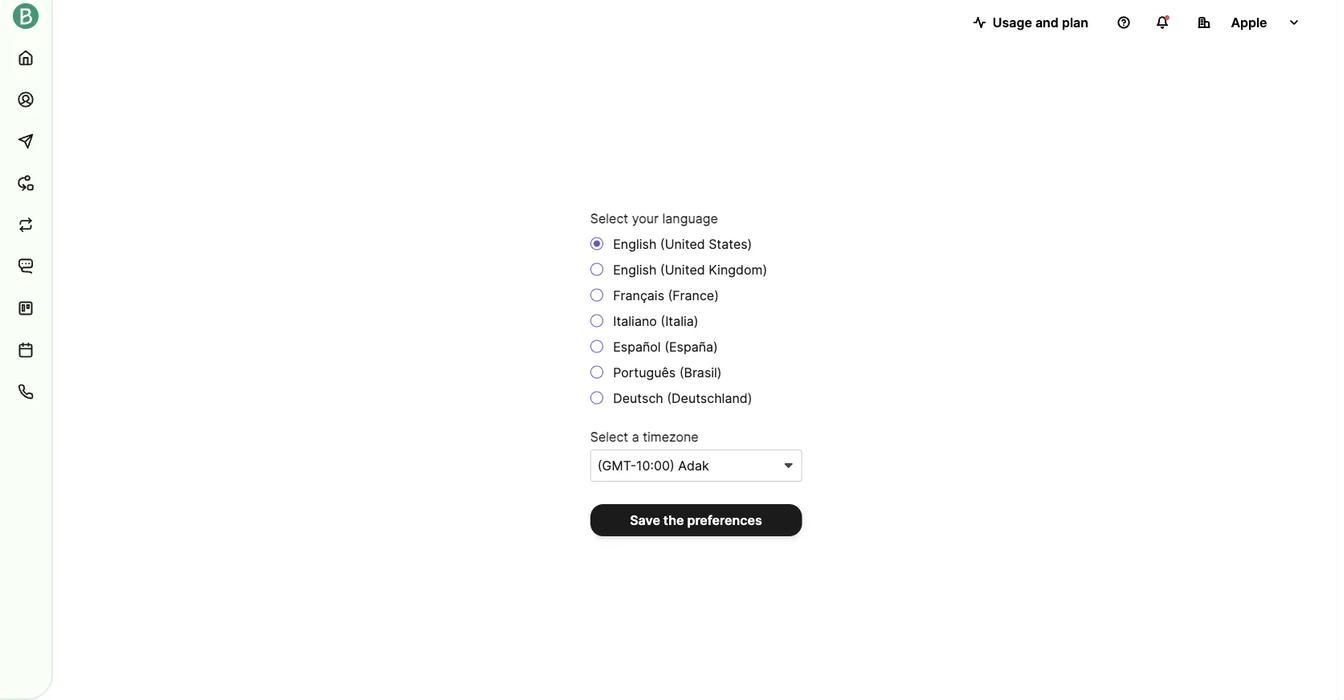 Task type: describe. For each thing, give the bounding box(es) containing it.
apple
[[1231, 14, 1267, 30]]

timezone
[[643, 429, 699, 445]]

(united for states)
[[660, 236, 705, 252]]

select for select your language
[[590, 210, 628, 226]]

usage and plan
[[993, 14, 1089, 30]]

português
[[613, 365, 676, 380]]

(france)
[[668, 288, 719, 303]]

(brasil)
[[679, 365, 722, 380]]

deutsch
[[613, 390, 663, 406]]

(deutschland)
[[667, 390, 752, 406]]

a
[[632, 429, 639, 445]]

(españa)
[[665, 339, 718, 355]]

english for english (united kingdom)
[[613, 262, 657, 278]]

and
[[1035, 14, 1059, 30]]

français
[[613, 288, 664, 303]]

select a timezone
[[590, 429, 699, 445]]

español (españa)
[[610, 339, 718, 355]]

language
[[662, 210, 718, 226]]



Task type: locate. For each thing, give the bounding box(es) containing it.
save
[[630, 513, 660, 528]]

plan
[[1062, 14, 1089, 30]]

2 english from the top
[[613, 262, 657, 278]]

0 vertical spatial select
[[590, 210, 628, 226]]

italiano (italia)
[[610, 313, 699, 329]]

english down your
[[613, 236, 657, 252]]

select left 'a'
[[590, 429, 628, 445]]

english
[[613, 236, 657, 252], [613, 262, 657, 278]]

english (united kingdom)
[[610, 262, 767, 278]]

(united up the english (united kingdom)
[[660, 236, 705, 252]]

(united for kingdom)
[[660, 262, 705, 278]]

1 vertical spatial select
[[590, 429, 628, 445]]

usage
[[993, 14, 1032, 30]]

kingdom)
[[709, 262, 767, 278]]

save the preferences
[[630, 513, 762, 528]]

0 vertical spatial english
[[613, 236, 657, 252]]

select your language
[[590, 210, 718, 226]]

français (france)
[[610, 288, 719, 303]]

states)
[[709, 236, 752, 252]]

(italia)
[[661, 313, 699, 329]]

2 (united from the top
[[660, 262, 705, 278]]

1 (united from the top
[[660, 236, 705, 252]]

deutsch (deutschland)
[[610, 390, 752, 406]]

1 vertical spatial (united
[[660, 262, 705, 278]]

the
[[663, 513, 684, 528]]

preferences
[[687, 513, 762, 528]]

(united
[[660, 236, 705, 252], [660, 262, 705, 278]]

select for select a timezone
[[590, 429, 628, 445]]

0 vertical spatial (united
[[660, 236, 705, 252]]

português (brasil)
[[610, 365, 722, 380]]

your
[[632, 210, 659, 226]]

español
[[613, 339, 661, 355]]

italiano
[[613, 313, 657, 329]]

apple button
[[1185, 6, 1314, 39]]

english (united states)
[[610, 236, 752, 252]]

usage and plan button
[[961, 6, 1101, 39]]

english up français
[[613, 262, 657, 278]]

save the preferences button
[[590, 505, 802, 537]]

(united down english (united states)
[[660, 262, 705, 278]]

select
[[590, 210, 628, 226], [590, 429, 628, 445]]

select left your
[[590, 210, 628, 226]]

2 select from the top
[[590, 429, 628, 445]]

1 english from the top
[[613, 236, 657, 252]]

english for english (united states)
[[613, 236, 657, 252]]

1 vertical spatial english
[[613, 262, 657, 278]]

1 select from the top
[[590, 210, 628, 226]]



Task type: vqa. For each thing, say whether or not it's contained in the screenshot.
the (España)
yes



